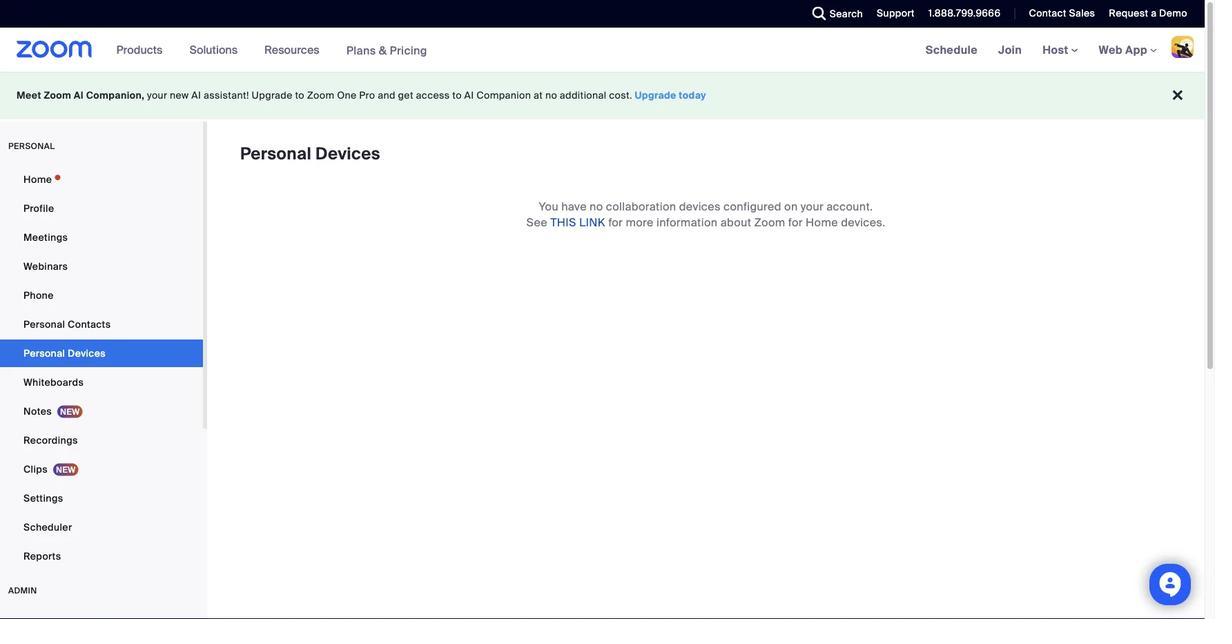 Task type: locate. For each thing, give the bounding box(es) containing it.
1 ai from the left
[[74, 89, 84, 102]]

support link
[[867, 0, 919, 28], [877, 7, 915, 20]]

1 vertical spatial personal
[[23, 318, 65, 331]]

to right access
[[453, 89, 462, 102]]

1 horizontal spatial home
[[806, 215, 839, 230]]

personal contacts
[[23, 318, 111, 331]]

personal devices
[[240, 143, 381, 165], [23, 347, 106, 360]]

personal contacts link
[[0, 311, 203, 338]]

devices down one
[[316, 143, 381, 165]]

ai left companion
[[465, 89, 474, 102]]

zoom left one
[[307, 89, 335, 102]]

devices
[[680, 199, 721, 214]]

home
[[23, 173, 52, 186], [806, 215, 839, 230]]

1 vertical spatial home
[[806, 215, 839, 230]]

1 horizontal spatial upgrade
[[635, 89, 677, 102]]

1 upgrade from the left
[[252, 89, 293, 102]]

host
[[1043, 42, 1072, 57]]

contacts
[[68, 318, 111, 331]]

webinars link
[[0, 253, 203, 280]]

account.
[[827, 199, 873, 214]]

1 vertical spatial your
[[801, 199, 824, 214]]

1 horizontal spatial devices
[[316, 143, 381, 165]]

0 horizontal spatial personal devices
[[23, 347, 106, 360]]

1 horizontal spatial ai
[[192, 89, 201, 102]]

clips link
[[0, 456, 203, 484]]

1.888.799.9666 button
[[919, 0, 1005, 28], [929, 7, 1001, 20]]

personal devices down personal contacts
[[23, 347, 106, 360]]

0 horizontal spatial for
[[609, 215, 623, 230]]

ai right new
[[192, 89, 201, 102]]

meetings
[[23, 231, 68, 244]]

devices inside personal menu menu
[[68, 347, 106, 360]]

webinars
[[23, 260, 68, 273]]

to down resources dropdown button
[[295, 89, 305, 102]]

1 vertical spatial no
[[590, 199, 603, 214]]

personal devices inside personal devices link
[[23, 347, 106, 360]]

settings
[[23, 492, 63, 505]]

0 vertical spatial your
[[147, 89, 167, 102]]

2 horizontal spatial zoom
[[755, 215, 786, 230]]

no
[[546, 89, 558, 102], [590, 199, 603, 214]]

1 to from the left
[[295, 89, 305, 102]]

home up the profile
[[23, 173, 52, 186]]

this link link
[[551, 215, 606, 230]]

home down account.
[[806, 215, 839, 230]]

plans & pricing link
[[347, 43, 428, 58], [347, 43, 428, 58]]

personal
[[240, 143, 312, 165], [23, 318, 65, 331], [23, 347, 65, 360]]

this
[[551, 215, 577, 230]]

0 vertical spatial no
[[546, 89, 558, 102]]

2 vertical spatial personal
[[23, 347, 65, 360]]

zoom down configured
[[755, 215, 786, 230]]

0 horizontal spatial your
[[147, 89, 167, 102]]

personal devices down one
[[240, 143, 381, 165]]

ai left 'companion,' on the left top of the page
[[74, 89, 84, 102]]

notes link
[[0, 398, 203, 426]]

host button
[[1043, 42, 1079, 57]]

request a demo link
[[1099, 0, 1205, 28], [1110, 7, 1188, 20]]

&
[[379, 43, 387, 58]]

no up link on the top left
[[590, 199, 603, 214]]

upgrade right cost.
[[635, 89, 677, 102]]

banner
[[0, 28, 1205, 73]]

schedule
[[926, 42, 978, 57]]

1 for from the left
[[609, 215, 623, 230]]

1 horizontal spatial personal devices
[[240, 143, 381, 165]]

2 for from the left
[[789, 215, 803, 230]]

access
[[416, 89, 450, 102]]

0 horizontal spatial no
[[546, 89, 558, 102]]

join link
[[989, 28, 1033, 72]]

1 horizontal spatial for
[[789, 215, 803, 230]]

meetings navigation
[[916, 28, 1205, 73]]

meet zoom ai companion, footer
[[0, 72, 1205, 120]]

app
[[1126, 42, 1148, 57]]

upgrade down 'product information' 'navigation'
[[252, 89, 293, 102]]

1 horizontal spatial no
[[590, 199, 603, 214]]

ai
[[74, 89, 84, 102], [192, 89, 201, 102], [465, 89, 474, 102]]

a
[[1152, 7, 1157, 20]]

0 horizontal spatial upgrade
[[252, 89, 293, 102]]

pricing
[[390, 43, 428, 58]]

more
[[626, 215, 654, 230]]

assistant!
[[204, 89, 249, 102]]

contact sales
[[1030, 7, 1096, 20]]

zoom
[[44, 89, 71, 102], [307, 89, 335, 102], [755, 215, 786, 230]]

0 vertical spatial home
[[23, 173, 52, 186]]

reports
[[23, 550, 61, 563]]

1 horizontal spatial to
[[453, 89, 462, 102]]

for down on on the top
[[789, 215, 803, 230]]

contact
[[1030, 7, 1067, 20]]

1 vertical spatial personal devices
[[23, 347, 106, 360]]

cost.
[[609, 89, 633, 102]]

menu item
[[0, 611, 203, 620]]

search
[[830, 7, 864, 20]]

zoom right meet
[[44, 89, 71, 102]]

for right link on the top left
[[609, 215, 623, 230]]

for
[[609, 215, 623, 230], [789, 215, 803, 230]]

meetings link
[[0, 224, 203, 251]]

0 horizontal spatial to
[[295, 89, 305, 102]]

upgrade
[[252, 89, 293, 102], [635, 89, 677, 102]]

1 vertical spatial devices
[[68, 347, 106, 360]]

0 horizontal spatial devices
[[68, 347, 106, 360]]

resources
[[265, 42, 320, 57]]

meet zoom ai companion, your new ai assistant! upgrade to zoom one pro and get access to ai companion at no additional cost. upgrade today
[[17, 89, 707, 102]]

plans
[[347, 43, 376, 58]]

to
[[295, 89, 305, 102], [453, 89, 462, 102]]

devices
[[316, 143, 381, 165], [68, 347, 106, 360]]

no right at at the top
[[546, 89, 558, 102]]

web
[[1099, 42, 1123, 57]]

your right on on the top
[[801, 199, 824, 214]]

meet
[[17, 89, 41, 102]]

solutions button
[[190, 28, 244, 72]]

schedule link
[[916, 28, 989, 72]]

your left new
[[147, 89, 167, 102]]

0 horizontal spatial ai
[[74, 89, 84, 102]]

0 vertical spatial personal
[[240, 143, 312, 165]]

personal for personal contacts link
[[23, 318, 65, 331]]

products
[[116, 42, 163, 57]]

configured
[[724, 199, 782, 214]]

2 horizontal spatial ai
[[465, 89, 474, 102]]

0 horizontal spatial home
[[23, 173, 52, 186]]

personal menu menu
[[0, 166, 203, 572]]

devices down contacts
[[68, 347, 106, 360]]

1 horizontal spatial your
[[801, 199, 824, 214]]

contact sales link
[[1019, 0, 1099, 28], [1030, 7, 1096, 20]]



Task type: describe. For each thing, give the bounding box(es) containing it.
on
[[785, 199, 798, 214]]

banner containing products
[[0, 28, 1205, 73]]

upgrade today link
[[635, 89, 707, 102]]

request
[[1110, 7, 1149, 20]]

one
[[337, 89, 357, 102]]

2 upgrade from the left
[[635, 89, 677, 102]]

recordings link
[[0, 427, 203, 455]]

devices.
[[841, 215, 886, 230]]

request a demo
[[1110, 7, 1188, 20]]

0 horizontal spatial zoom
[[44, 89, 71, 102]]

2 ai from the left
[[192, 89, 201, 102]]

zoom logo image
[[17, 41, 92, 58]]

notes
[[23, 405, 52, 418]]

see
[[527, 215, 548, 230]]

scheduler link
[[0, 514, 203, 542]]

companion,
[[86, 89, 145, 102]]

scheduler
[[23, 521, 72, 534]]

solutions
[[190, 42, 238, 57]]

2 to from the left
[[453, 89, 462, 102]]

about
[[721, 215, 752, 230]]

you
[[539, 199, 559, 214]]

personal devices link
[[0, 340, 203, 367]]

profile
[[23, 202, 54, 215]]

3 ai from the left
[[465, 89, 474, 102]]

demo
[[1160, 7, 1188, 20]]

products button
[[116, 28, 169, 72]]

personal for personal devices link
[[23, 347, 65, 360]]

phone
[[23, 289, 54, 302]]

1.888.799.9666
[[929, 7, 1001, 20]]

profile link
[[0, 195, 203, 222]]

no inside meet zoom ai companion, footer
[[546, 89, 558, 102]]

today
[[679, 89, 707, 102]]

product information navigation
[[106, 28, 438, 73]]

your inside you have no collaboration devices configured on your account. see this link for more information about zoom for home devices.
[[801, 199, 824, 214]]

companion
[[477, 89, 531, 102]]

home link
[[0, 166, 203, 193]]

admin
[[8, 586, 37, 596]]

settings link
[[0, 485, 203, 513]]

get
[[398, 89, 414, 102]]

link
[[580, 215, 606, 230]]

at
[[534, 89, 543, 102]]

sales
[[1070, 7, 1096, 20]]

pro
[[359, 89, 375, 102]]

resources button
[[265, 28, 326, 72]]

you have no collaboration devices configured on your account. see this link for more information about zoom for home devices.
[[527, 199, 886, 230]]

home inside you have no collaboration devices configured on your account. see this link for more information about zoom for home devices.
[[806, 215, 839, 230]]

plans & pricing
[[347, 43, 428, 58]]

information
[[657, 215, 718, 230]]

and
[[378, 89, 396, 102]]

0 vertical spatial personal devices
[[240, 143, 381, 165]]

your inside meet zoom ai companion, footer
[[147, 89, 167, 102]]

no inside you have no collaboration devices configured on your account. see this link for more information about zoom for home devices.
[[590, 199, 603, 214]]

home inside home link
[[23, 173, 52, 186]]

collaboration
[[606, 199, 677, 214]]

additional
[[560, 89, 607, 102]]

new
[[170, 89, 189, 102]]

whiteboards
[[23, 376, 84, 389]]

personal
[[8, 141, 55, 152]]

join
[[999, 42, 1022, 57]]

have
[[562, 199, 587, 214]]

search button
[[802, 0, 867, 28]]

profile picture image
[[1172, 36, 1194, 58]]

1 horizontal spatial zoom
[[307, 89, 335, 102]]

reports link
[[0, 543, 203, 571]]

zoom inside you have no collaboration devices configured on your account. see this link for more information about zoom for home devices.
[[755, 215, 786, 230]]

clips
[[23, 463, 48, 476]]

phone link
[[0, 282, 203, 309]]

recordings
[[23, 434, 78, 447]]

support
[[877, 7, 915, 20]]

whiteboards link
[[0, 369, 203, 397]]

0 vertical spatial devices
[[316, 143, 381, 165]]

web app
[[1099, 42, 1148, 57]]

web app button
[[1099, 42, 1158, 57]]



Task type: vqa. For each thing, say whether or not it's contained in the screenshot.
Email Notification link
no



